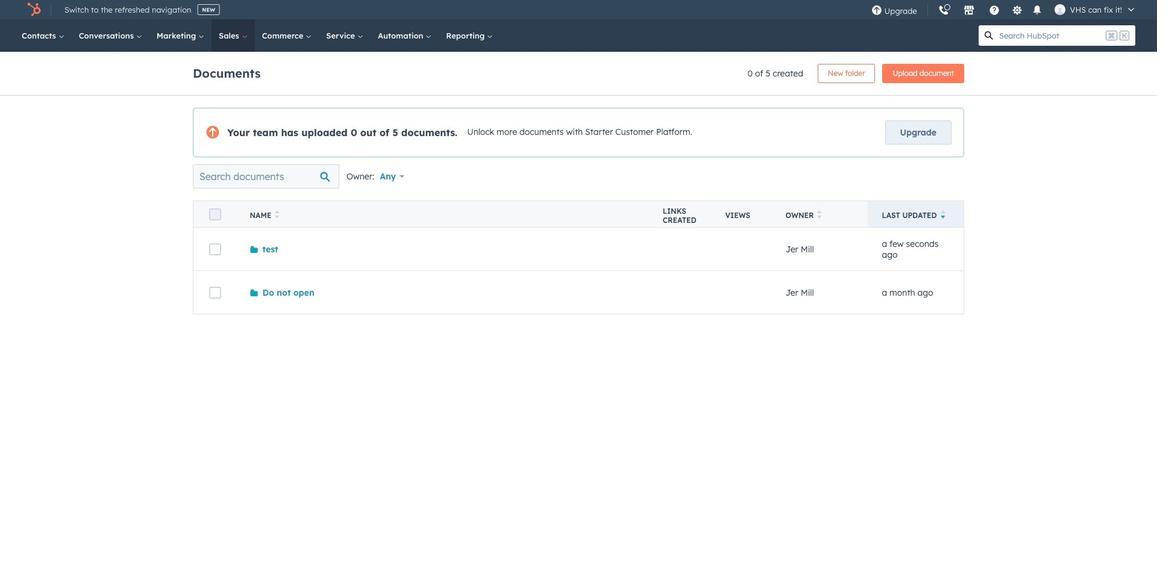 Task type: locate. For each thing, give the bounding box(es) containing it.
0 horizontal spatial press to sort. element
[[275, 210, 280, 221]]

menu
[[866, 0, 1143, 20]]

banner
[[193, 60, 965, 83]]

1 press to sort. element from the left
[[275, 210, 280, 221]]

descending sort. press to sort ascending. element
[[941, 210, 945, 221]]

jer mill image
[[1055, 4, 1066, 15]]

Search HubSpot search field
[[1000, 25, 1104, 46]]

1 horizontal spatial press to sort. element
[[818, 210, 822, 221]]

press to sort. element
[[275, 210, 280, 221], [818, 210, 822, 221]]

marketplaces image
[[964, 5, 975, 16]]



Task type: describe. For each thing, give the bounding box(es) containing it.
press to sort. image
[[275, 210, 280, 219]]

2 press to sort. element from the left
[[818, 210, 822, 221]]

Search search field
[[193, 165, 339, 189]]

press to sort. image
[[818, 210, 822, 219]]

descending sort. press to sort ascending. image
[[941, 210, 945, 219]]



Task type: vqa. For each thing, say whether or not it's contained in the screenshot.
Search HubSpot 'search field'
yes



